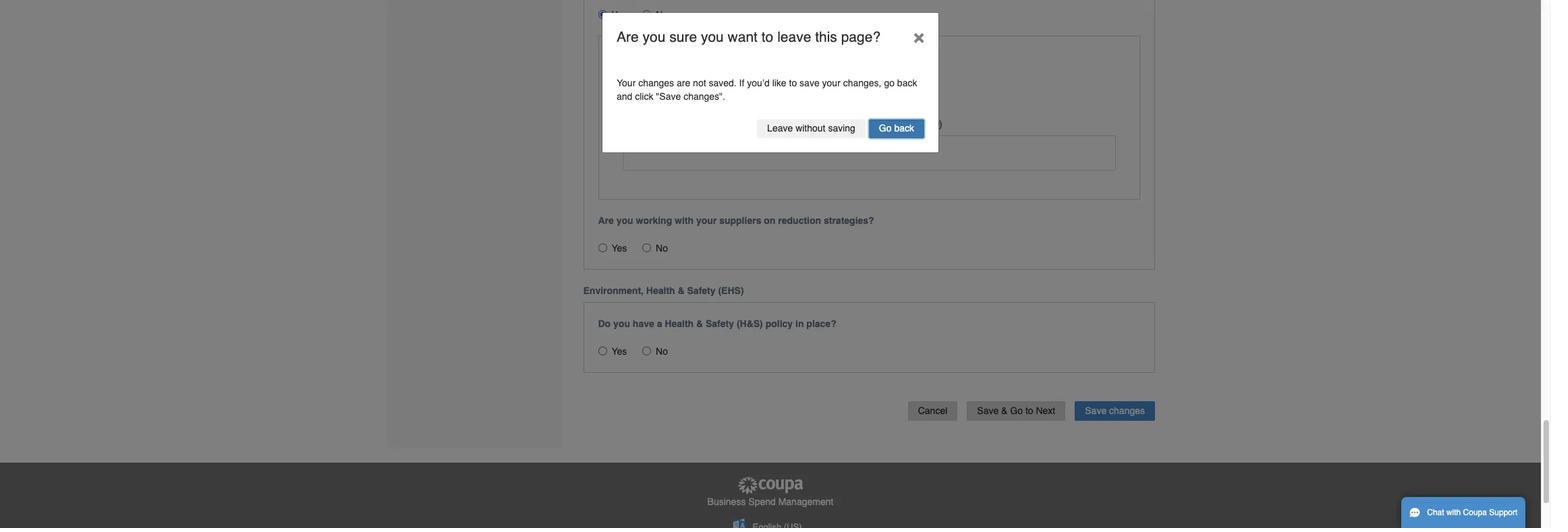 Task type: describe. For each thing, give the bounding box(es) containing it.
not
[[693, 78, 706, 88]]

changes for your
[[638, 78, 674, 88]]

policy
[[766, 319, 793, 329]]

"save
[[656, 91, 681, 102]]

are for are you sure you want to leave this page?
[[617, 29, 639, 45]]

next
[[1036, 406, 1055, 416]]

environment, health & safety (ehs)
[[583, 286, 744, 296]]

leave without saving
[[767, 123, 855, 134]]

tcfd)
[[914, 119, 942, 130]]

with inside button
[[1446, 508, 1461, 517]]

save for save changes
[[1085, 406, 1107, 416]]

strategies?
[[824, 215, 874, 226]]

if
[[739, 78, 744, 88]]

saving
[[828, 123, 855, 134]]

1 vertical spatial with
[[675, 215, 694, 226]]

body?
[[834, 119, 863, 130]]

page?
[[841, 29, 881, 45]]

1 no from the top
[[656, 9, 668, 20]]

and
[[617, 91, 632, 102]]

standards
[[787, 119, 832, 130]]

in
[[795, 319, 804, 329]]

you right sure
[[701, 29, 724, 45]]

go back button
[[869, 119, 924, 138]]

a
[[657, 319, 662, 329]]

in
[[622, 119, 631, 130]]

In accordance with which agency or standards body? (e.g. SBTi, TCFD) text field
[[622, 136, 1116, 171]]

business
[[707, 497, 746, 507]]

saved.
[[709, 78, 737, 88]]

0 vertical spatial health
[[646, 286, 675, 296]]

your
[[617, 78, 636, 88]]

place?
[[806, 319, 836, 329]]

cancel
[[918, 406, 947, 416]]

go
[[884, 78, 895, 88]]

0 horizontal spatial &
[[678, 286, 685, 296]]

are for are you working with your suppliers on reduction strategies?
[[598, 215, 614, 226]]

like
[[772, 78, 786, 88]]

go back
[[879, 123, 914, 134]]

do you have a health & safety (h&s) policy in place?
[[598, 319, 836, 329]]

0 horizontal spatial to
[[762, 29, 773, 45]]

click
[[635, 91, 653, 102]]

your inside your changes are not saved. if you'd like to save your changes, go back and click "save changes".
[[822, 78, 841, 88]]

sure
[[669, 29, 697, 45]]

have
[[633, 319, 654, 329]]

changes".
[[684, 91, 725, 102]]

business spend management
[[707, 497, 834, 507]]

yes for do
[[612, 346, 627, 357]]

this
[[815, 29, 837, 45]]

coupa
[[1463, 508, 1487, 517]]

you for have
[[613, 319, 630, 329]]

sbti,
[[887, 119, 911, 130]]

1 vertical spatial safety
[[706, 319, 734, 329]]

chat with coupa support
[[1427, 508, 1518, 517]]

save
[[800, 78, 820, 88]]

your changes are not saved. if you'd like to save your changes, go back and click "save changes".
[[617, 78, 917, 102]]

environment,
[[583, 286, 644, 296]]

to inside your changes are not saved. if you'd like to save your changes, go back and click "save changes".
[[789, 78, 797, 88]]

no for have
[[656, 346, 668, 357]]

which
[[710, 119, 737, 130]]

1 yes from the top
[[612, 9, 627, 20]]

& inside button
[[1001, 406, 1008, 416]]

back inside go back button
[[894, 123, 914, 134]]



Task type: locate. For each thing, give the bounding box(es) containing it.
1 horizontal spatial to
[[789, 78, 797, 88]]

2 yes from the top
[[612, 243, 627, 254]]

you
[[643, 29, 665, 45], [701, 29, 724, 45], [616, 215, 633, 226], [613, 319, 630, 329]]

safety
[[687, 286, 716, 296], [706, 319, 734, 329]]

management
[[778, 497, 834, 507]]

are you working with your suppliers on reduction strategies?
[[598, 215, 874, 226]]

0 vertical spatial go
[[879, 123, 892, 134]]

(e.g.
[[865, 119, 885, 130]]

2 horizontal spatial to
[[1025, 406, 1033, 416]]

0 horizontal spatial your
[[696, 215, 717, 226]]

to right like
[[789, 78, 797, 88]]

× dialog
[[602, 12, 939, 153]]

go inside button
[[879, 123, 892, 134]]

are left the 'working'
[[598, 215, 614, 226]]

1 horizontal spatial are
[[617, 29, 639, 45]]

back right (e.g.
[[894, 123, 914, 134]]

health up a
[[646, 286, 675, 296]]

3 yes from the top
[[612, 346, 627, 357]]

back inside your changes are not saved. if you'd like to save your changes, go back and click "save changes".
[[897, 78, 917, 88]]

working
[[636, 215, 672, 226]]

you for working
[[616, 215, 633, 226]]

2 vertical spatial with
[[1446, 508, 1461, 517]]

2 save from the left
[[1085, 406, 1107, 416]]

1 horizontal spatial go
[[1010, 406, 1023, 416]]

1 vertical spatial to
[[789, 78, 797, 88]]

without
[[796, 123, 825, 134]]

save changes
[[1085, 406, 1145, 416]]

are
[[617, 29, 639, 45], [598, 215, 614, 226]]

save changes button
[[1075, 402, 1155, 421]]

None radio
[[642, 244, 651, 253], [642, 347, 651, 356], [642, 244, 651, 253], [642, 347, 651, 356]]

0 horizontal spatial go
[[879, 123, 892, 134]]

save right next
[[1085, 406, 1107, 416]]

chat
[[1427, 508, 1444, 517]]

are up your
[[617, 29, 639, 45]]

spend
[[748, 497, 776, 507]]

save inside "save changes" button
[[1085, 406, 1107, 416]]

leave
[[777, 29, 811, 45]]

yes
[[612, 9, 627, 20], [612, 243, 627, 254], [612, 346, 627, 357]]

2 no from the top
[[656, 243, 668, 254]]

1 vertical spatial your
[[696, 215, 717, 226]]

chat with coupa support button
[[1401, 497, 1526, 528]]

3 no from the top
[[656, 346, 668, 357]]

0 vertical spatial your
[[822, 78, 841, 88]]

to left next
[[1025, 406, 1033, 416]]

you right do
[[613, 319, 630, 329]]

leave without saving button
[[757, 119, 866, 138]]

suppliers
[[719, 215, 761, 226]]

None radio
[[598, 10, 607, 19], [642, 10, 651, 19], [598, 244, 607, 253], [598, 347, 607, 356], [598, 10, 607, 19], [642, 10, 651, 19], [598, 244, 607, 253], [598, 347, 607, 356]]

do
[[598, 319, 611, 329]]

1 horizontal spatial changes
[[1109, 406, 1145, 416]]

0 vertical spatial yes
[[612, 9, 627, 20]]

× button
[[899, 12, 938, 60]]

go left next
[[1010, 406, 1023, 416]]

(ehs)
[[718, 286, 744, 296]]

safety left (h&s)
[[706, 319, 734, 329]]

no
[[656, 9, 668, 20], [656, 243, 668, 254], [656, 346, 668, 357]]

back
[[897, 78, 917, 88], [894, 123, 914, 134]]

coupa supplier portal image
[[737, 476, 804, 495]]

0 horizontal spatial save
[[977, 406, 999, 416]]

back right go
[[897, 78, 917, 88]]

go
[[879, 123, 892, 134], [1010, 406, 1023, 416]]

to right 'want'
[[762, 29, 773, 45]]

0 vertical spatial with
[[689, 119, 707, 130]]

1 vertical spatial are
[[598, 215, 614, 226]]

support
[[1489, 508, 1518, 517]]

0 vertical spatial no
[[656, 9, 668, 20]]

you for sure
[[643, 29, 665, 45]]

save & go to next
[[977, 406, 1055, 416]]

1 vertical spatial &
[[696, 319, 703, 329]]

health
[[646, 286, 675, 296], [665, 319, 694, 329]]

your right save
[[822, 78, 841, 88]]

By which year? text field
[[623, 83, 774, 103]]

1 vertical spatial back
[[894, 123, 914, 134]]

1 horizontal spatial save
[[1085, 406, 1107, 416]]

changes inside your changes are not saved. if you'd like to save your changes, go back and click "save changes".
[[638, 78, 674, 88]]

1 vertical spatial go
[[1010, 406, 1023, 416]]

go inside button
[[1010, 406, 1023, 416]]

cancel link
[[908, 402, 958, 421]]

1 horizontal spatial &
[[696, 319, 703, 329]]

with right the 'working'
[[675, 215, 694, 226]]

save
[[977, 406, 999, 416], [1085, 406, 1107, 416]]

1 horizontal spatial your
[[822, 78, 841, 88]]

go up in accordance with which agency or standards body? (e.g. sbti, tcfd) text field
[[879, 123, 892, 134]]

2 vertical spatial &
[[1001, 406, 1008, 416]]

you left sure
[[643, 29, 665, 45]]

changes inside button
[[1109, 406, 1145, 416]]

leave
[[767, 123, 793, 134]]

your left suppliers
[[696, 215, 717, 226]]

1 vertical spatial no
[[656, 243, 668, 254]]

on
[[764, 215, 776, 226]]

changes
[[638, 78, 674, 88], [1109, 406, 1145, 416]]

0 horizontal spatial are
[[598, 215, 614, 226]]

health right a
[[665, 319, 694, 329]]

0 vertical spatial to
[[762, 29, 773, 45]]

agency
[[739, 119, 772, 130]]

save inside save & go to next button
[[977, 406, 999, 416]]

&
[[678, 286, 685, 296], [696, 319, 703, 329], [1001, 406, 1008, 416]]

accordance
[[633, 119, 686, 130]]

1 vertical spatial health
[[665, 319, 694, 329]]

0 vertical spatial back
[[897, 78, 917, 88]]

in accordance with which agency or standards body? (e.g. sbti, tcfd)
[[622, 119, 942, 130]]

& left next
[[1001, 406, 1008, 416]]

save for save & go to next
[[977, 406, 999, 416]]

or
[[775, 119, 784, 130]]

& right a
[[696, 319, 703, 329]]

with left which
[[689, 119, 707, 130]]

& up do you have a health & safety (h&s) policy in place?
[[678, 286, 685, 296]]

0 vertical spatial changes
[[638, 78, 674, 88]]

with right chat
[[1446, 508, 1461, 517]]

save & go to next button
[[967, 402, 1066, 421]]

×
[[913, 25, 924, 47]]

1 vertical spatial changes
[[1109, 406, 1145, 416]]

save right 'cancel'
[[977, 406, 999, 416]]

are you sure you want to leave this page?
[[617, 29, 881, 45]]

2 horizontal spatial &
[[1001, 406, 1008, 416]]

2 vertical spatial to
[[1025, 406, 1033, 416]]

no for working
[[656, 243, 668, 254]]

with
[[689, 119, 707, 130], [675, 215, 694, 226], [1446, 508, 1461, 517]]

yes for are
[[612, 243, 627, 254]]

0 horizontal spatial changes
[[638, 78, 674, 88]]

you'd
[[747, 78, 770, 88]]

are inside × dialog
[[617, 29, 639, 45]]

safety left (ehs)
[[687, 286, 716, 296]]

to
[[762, 29, 773, 45], [789, 78, 797, 88], [1025, 406, 1033, 416]]

reduction
[[778, 215, 821, 226]]

to inside save & go to next button
[[1025, 406, 1033, 416]]

2 vertical spatial yes
[[612, 346, 627, 357]]

are
[[677, 78, 690, 88]]

want
[[728, 29, 758, 45]]

changes,
[[843, 78, 881, 88]]

changes for save
[[1109, 406, 1145, 416]]

your
[[822, 78, 841, 88], [696, 215, 717, 226]]

(h&s)
[[737, 319, 763, 329]]

1 vertical spatial yes
[[612, 243, 627, 254]]

0 vertical spatial safety
[[687, 286, 716, 296]]

0 vertical spatial &
[[678, 286, 685, 296]]

you left the 'working'
[[616, 215, 633, 226]]

1 save from the left
[[977, 406, 999, 416]]

2 vertical spatial no
[[656, 346, 668, 357]]

0 vertical spatial are
[[617, 29, 639, 45]]



Task type: vqa. For each thing, say whether or not it's contained in the screenshot.
"want" at the top left of the page
yes



